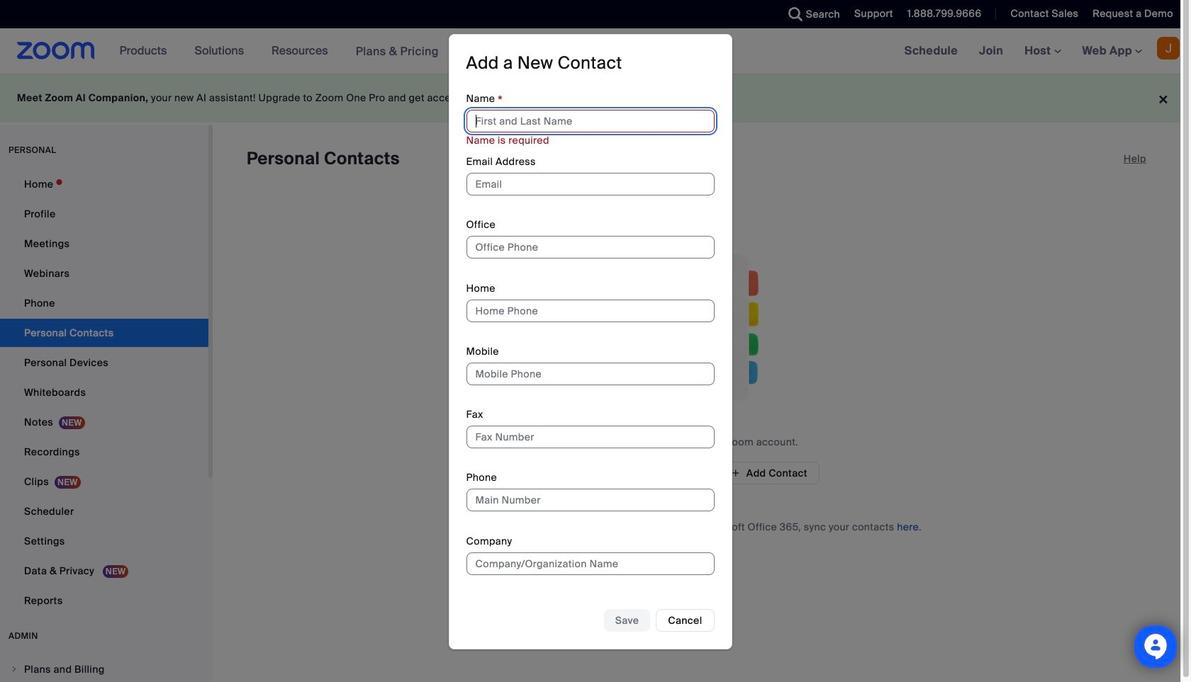 Task type: locate. For each thing, give the bounding box(es) containing it.
zoom logo image
[[17, 42, 95, 60]]

add image
[[731, 467, 741, 480]]

footer
[[0, 74, 1181, 123]]

product information navigation
[[109, 28, 450, 74]]

dialog
[[449, 34, 732, 650]]

Fax Number text field
[[466, 426, 714, 449]]

Email text field
[[466, 173, 714, 196]]

Office Phone text field
[[466, 236, 714, 259]]

banner
[[0, 28, 1191, 74]]

Mobile Phone text field
[[466, 363, 714, 386]]

Home Phone text field
[[466, 300, 714, 322]]

Main Number text field
[[466, 489, 714, 512]]



Task type: describe. For each thing, give the bounding box(es) containing it.
Company/Organization Name text field
[[466, 553, 714, 575]]

First and Last Name text field
[[466, 110, 714, 133]]

personal menu menu
[[0, 170, 208, 617]]

meetings navigation
[[894, 28, 1191, 74]]



Task type: vqa. For each thing, say whether or not it's contained in the screenshot.
'Tara Schultz'
no



